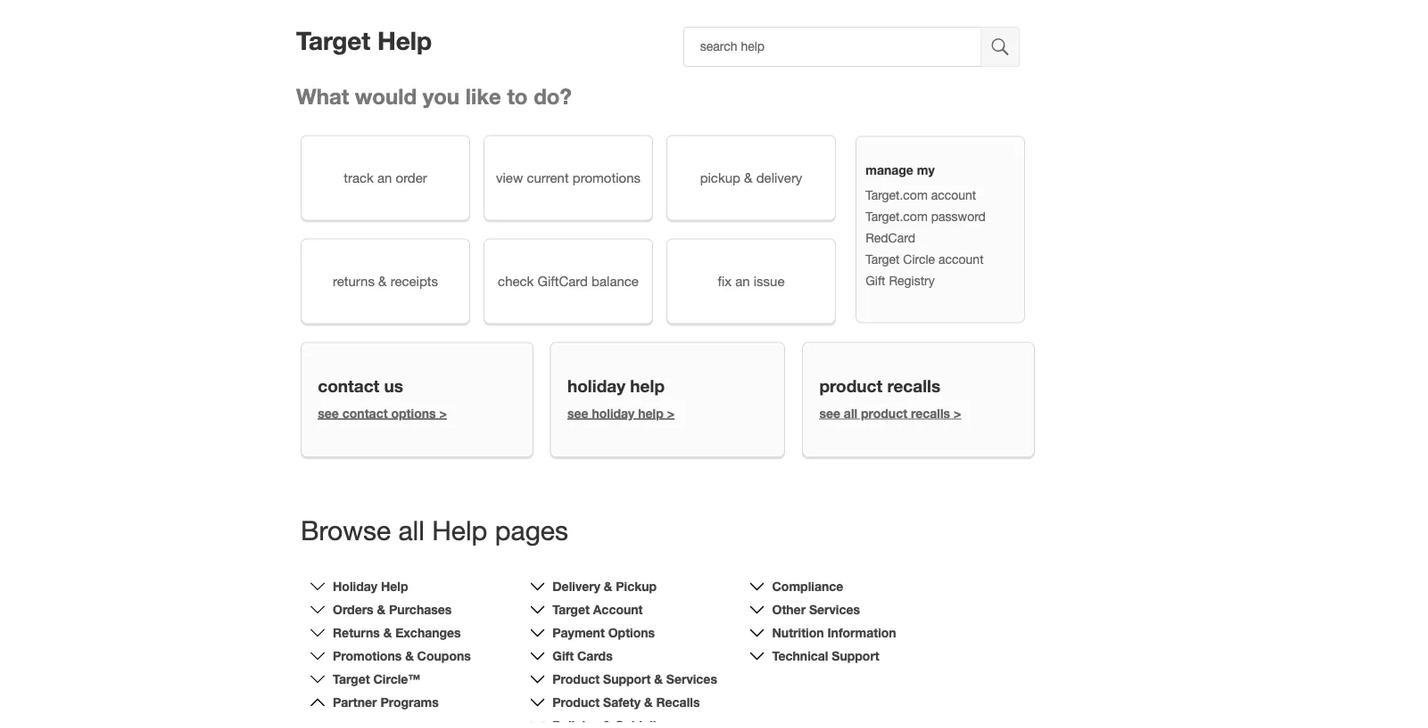 Task type: describe. For each thing, give the bounding box(es) containing it.
payment
[[553, 626, 605, 641]]

help for holiday help
[[381, 580, 408, 594]]

see contact options >
[[318, 406, 447, 421]]

what
[[296, 83, 349, 109]]

0 horizontal spatial services
[[667, 672, 717, 687]]

& right "safety"
[[644, 696, 653, 710]]

1 vertical spatial holiday
[[592, 406, 635, 421]]

check giftcard balance link
[[484, 239, 653, 324]]

compliance
[[772, 580, 844, 594]]

to
[[507, 83, 528, 109]]

& for returns
[[384, 626, 392, 641]]

recalls
[[656, 696, 700, 710]]

see all product recalls >
[[820, 406, 962, 421]]

safety
[[603, 696, 641, 710]]

0 vertical spatial contact
[[318, 376, 380, 396]]

manage
[[866, 163, 914, 178]]

circle
[[903, 252, 935, 267]]

target circle account link
[[866, 252, 984, 267]]

compliance link
[[772, 580, 844, 594]]

target for target circle™
[[333, 672, 370, 687]]

technical support link
[[772, 649, 880, 664]]

order
[[396, 170, 427, 186]]

> for help
[[667, 406, 675, 421]]

an for track
[[377, 170, 392, 186]]

gift cards link
[[553, 649, 613, 664]]

& for pickup
[[744, 170, 753, 186]]

you
[[423, 83, 460, 109]]

returns
[[333, 626, 380, 641]]

1 vertical spatial help
[[638, 406, 664, 421]]

contact us
[[318, 376, 403, 396]]

orders & purchases link
[[333, 603, 452, 618]]

> for us
[[439, 406, 447, 421]]

promotions & coupons
[[333, 649, 471, 664]]

manage my
[[866, 163, 935, 178]]

target.com account link
[[866, 188, 977, 202]]

view
[[496, 170, 523, 186]]

other
[[772, 603, 806, 618]]

other services link
[[772, 603, 860, 618]]

issue
[[754, 273, 785, 289]]

1 vertical spatial product
[[861, 406, 908, 421]]

returns
[[333, 273, 375, 289]]

gift inside target.com account target.com password redcard target circle account gift registry
[[866, 273, 886, 288]]

track
[[344, 170, 374, 186]]

password
[[931, 209, 986, 224]]

orders & purchases
[[333, 603, 452, 618]]

target.com account target.com password redcard target circle account gift registry
[[866, 188, 986, 288]]

see contact options > link
[[318, 406, 447, 421]]

delivery
[[757, 170, 803, 186]]

1 vertical spatial account
[[939, 252, 984, 267]]

browse all help pages
[[301, 515, 568, 546]]

an for fix
[[736, 273, 750, 289]]

do?
[[534, 83, 572, 109]]

0 vertical spatial help
[[630, 376, 665, 396]]

technical
[[772, 649, 829, 664]]

pickup & delivery
[[700, 170, 803, 186]]

purchases
[[389, 603, 452, 618]]

delivery & pickup
[[553, 580, 657, 594]]

what would you like to do?
[[296, 83, 572, 109]]

promotions
[[333, 649, 402, 664]]

returns & exchanges link
[[333, 626, 461, 641]]

product for product support & services
[[553, 672, 600, 687]]

us
[[384, 376, 403, 396]]

1 vertical spatial recalls
[[911, 406, 951, 421]]

product support & services link
[[553, 672, 717, 687]]

1 horizontal spatial services
[[809, 603, 860, 618]]

target.com password link
[[866, 209, 986, 224]]

redcard link
[[866, 231, 916, 245]]

gift cards
[[553, 649, 613, 664]]

holiday help link
[[333, 580, 408, 594]]

fix an issue
[[718, 273, 785, 289]]

all for browse
[[398, 515, 425, 546]]

registry
[[889, 273, 935, 288]]

browse
[[301, 515, 391, 546]]

view current promotions
[[496, 170, 641, 186]]



Task type: vqa. For each thing, say whether or not it's contained in the screenshot.
the right for
no



Task type: locate. For each thing, give the bounding box(es) containing it.
information
[[828, 626, 897, 641]]

all for see
[[844, 406, 858, 421]]

receipts
[[391, 273, 438, 289]]

& for orders
[[377, 603, 386, 618]]

support down information
[[832, 649, 880, 664]]

0 vertical spatial an
[[377, 170, 392, 186]]

1 product from the top
[[553, 672, 600, 687]]

& up the account
[[604, 580, 613, 594]]

1 horizontal spatial gift
[[866, 273, 886, 288]]

gift registry link
[[866, 273, 935, 288]]

2 horizontal spatial >
[[954, 406, 962, 421]]

see for holiday help
[[568, 406, 589, 421]]

3 > from the left
[[954, 406, 962, 421]]

account up password
[[931, 188, 977, 202]]

1 horizontal spatial support
[[832, 649, 880, 664]]

nutrition information link
[[772, 626, 897, 641]]

see for contact us
[[318, 406, 339, 421]]

help up orders & purchases link
[[381, 580, 408, 594]]

services up nutrition information link
[[809, 603, 860, 618]]

see down holiday help on the bottom of page
[[568, 406, 589, 421]]

all
[[844, 406, 858, 421], [398, 515, 425, 546]]

product support & services
[[553, 672, 717, 687]]

gift down payment in the bottom left of the page
[[553, 649, 574, 664]]

2 horizontal spatial see
[[820, 406, 841, 421]]

search help text field
[[683, 27, 982, 67]]

product
[[820, 376, 883, 396], [861, 406, 908, 421]]

help for target help
[[378, 25, 432, 55]]

fix an issue link
[[667, 239, 836, 324]]

promotions
[[573, 170, 641, 186]]

0 vertical spatial support
[[832, 649, 880, 664]]

2 product from the top
[[553, 696, 600, 710]]

delivery & pickup link
[[553, 580, 657, 594]]

recalls down 'product recalls'
[[911, 406, 951, 421]]

gift left 'registry'
[[866, 273, 886, 288]]

0 horizontal spatial all
[[398, 515, 425, 546]]

nutrition
[[772, 626, 824, 641]]

support for technical
[[832, 649, 880, 664]]

help
[[378, 25, 432, 55], [432, 515, 488, 546], [381, 580, 408, 594]]

help down holiday help on the bottom of page
[[638, 406, 664, 421]]

delivery
[[553, 580, 601, 594]]

check giftcard balance
[[498, 273, 639, 289]]

see down 'product recalls'
[[820, 406, 841, 421]]

1 vertical spatial contact
[[343, 406, 388, 421]]

payment options link
[[553, 626, 655, 641]]

1 vertical spatial support
[[603, 672, 651, 687]]

see holiday help >
[[568, 406, 675, 421]]

nutrition information
[[772, 626, 897, 641]]

target for target account
[[553, 603, 590, 618]]

current
[[527, 170, 569, 186]]

product left "safety"
[[553, 696, 600, 710]]

1 vertical spatial all
[[398, 515, 425, 546]]

pickup & delivery link
[[667, 135, 836, 221]]

target help
[[296, 25, 432, 55]]

an right fix
[[736, 273, 750, 289]]

contact
[[318, 376, 380, 396], [343, 406, 388, 421]]

0 vertical spatial account
[[931, 188, 977, 202]]

& up circle™
[[405, 649, 414, 664]]

0 vertical spatial target.com
[[866, 188, 928, 202]]

product for product safety & recalls
[[553, 696, 600, 710]]

track an order link
[[301, 135, 470, 221]]

coupons
[[417, 649, 471, 664]]

redcard
[[866, 231, 916, 245]]

giftcard
[[538, 273, 588, 289]]

product recalls
[[820, 376, 941, 396]]

target account
[[553, 603, 643, 618]]

fix
[[718, 273, 732, 289]]

all right browse
[[398, 515, 425, 546]]

0 vertical spatial services
[[809, 603, 860, 618]]

target down delivery
[[553, 603, 590, 618]]

0 vertical spatial product
[[553, 672, 600, 687]]

holiday up the see holiday help > link
[[568, 376, 626, 396]]

2 target.com from the top
[[866, 209, 928, 224]]

pickup
[[616, 580, 657, 594]]

target for target help
[[296, 25, 371, 55]]

see holiday help > link
[[568, 406, 675, 421]]

0 vertical spatial all
[[844, 406, 858, 421]]

options
[[608, 626, 655, 641]]

contact up see contact options >
[[318, 376, 380, 396]]

payment options
[[553, 626, 655, 641]]

0 vertical spatial product
[[820, 376, 883, 396]]

would
[[355, 83, 417, 109]]

orders
[[333, 603, 374, 618]]

0 horizontal spatial an
[[377, 170, 392, 186]]

0 horizontal spatial gift
[[553, 649, 574, 664]]

& for promotions
[[405, 649, 414, 664]]

0 horizontal spatial see
[[318, 406, 339, 421]]

0 horizontal spatial >
[[439, 406, 447, 421]]

pickup
[[700, 170, 741, 186]]

partner programs link
[[333, 696, 439, 710]]

partner programs
[[333, 696, 439, 710]]

target inside target.com account target.com password redcard target circle account gift registry
[[866, 252, 900, 267]]

1 vertical spatial an
[[736, 273, 750, 289]]

holiday help
[[568, 376, 665, 396]]

contact down contact us
[[343, 406, 388, 421]]

target circle™ link
[[333, 672, 421, 687]]

check
[[498, 273, 534, 289]]

my
[[917, 163, 935, 178]]

programs
[[381, 696, 439, 710]]

1 vertical spatial product
[[553, 696, 600, 710]]

2 see from the left
[[568, 406, 589, 421]]

see down contact us
[[318, 406, 339, 421]]

1 > from the left
[[439, 406, 447, 421]]

track an order
[[344, 170, 427, 186]]

& down orders & purchases
[[384, 626, 392, 641]]

None image field
[[982, 27, 1020, 67]]

1 vertical spatial target.com
[[866, 209, 928, 224]]

& right pickup in the top of the page
[[744, 170, 753, 186]]

0 vertical spatial gift
[[866, 273, 886, 288]]

product safety & recalls link
[[553, 696, 700, 710]]

& down holiday help link
[[377, 603, 386, 618]]

returns & receipts
[[333, 273, 438, 289]]

1 horizontal spatial an
[[736, 273, 750, 289]]

1 horizontal spatial >
[[667, 406, 675, 421]]

0 vertical spatial help
[[378, 25, 432, 55]]

balance
[[592, 273, 639, 289]]

see
[[318, 406, 339, 421], [568, 406, 589, 421], [820, 406, 841, 421]]

0 vertical spatial holiday
[[568, 376, 626, 396]]

cards
[[577, 649, 613, 664]]

holiday
[[568, 376, 626, 396], [592, 406, 635, 421]]

& for delivery
[[604, 580, 613, 594]]

help left pages
[[432, 515, 488, 546]]

account right circle
[[939, 252, 984, 267]]

options
[[391, 406, 436, 421]]

& for returns
[[378, 273, 387, 289]]

product safety & recalls
[[553, 696, 700, 710]]

target account link
[[553, 603, 643, 618]]

partner
[[333, 696, 377, 710]]

3 see from the left
[[820, 406, 841, 421]]

& up recalls
[[655, 672, 663, 687]]

1 horizontal spatial all
[[844, 406, 858, 421]]

help
[[630, 376, 665, 396], [638, 406, 664, 421]]

account
[[593, 603, 643, 618]]

& right returns
[[378, 273, 387, 289]]

help up the see holiday help > link
[[630, 376, 665, 396]]

target.com down the manage my
[[866, 188, 928, 202]]

0 horizontal spatial support
[[603, 672, 651, 687]]

an right track
[[377, 170, 392, 186]]

all down 'product recalls'
[[844, 406, 858, 421]]

1 vertical spatial services
[[667, 672, 717, 687]]

1 horizontal spatial see
[[568, 406, 589, 421]]

an
[[377, 170, 392, 186], [736, 273, 750, 289]]

recalls
[[887, 376, 941, 396], [911, 406, 951, 421]]

services
[[809, 603, 860, 618], [667, 672, 717, 687]]

2 vertical spatial help
[[381, 580, 408, 594]]

product up 'see all product recalls >'
[[820, 376, 883, 396]]

see all product recalls > link
[[820, 406, 962, 421]]

1 target.com from the top
[[866, 188, 928, 202]]

target up what
[[296, 25, 371, 55]]

circle™
[[373, 672, 421, 687]]

&
[[744, 170, 753, 186], [378, 273, 387, 289], [604, 580, 613, 594], [377, 603, 386, 618], [384, 626, 392, 641], [405, 649, 414, 664], [655, 672, 663, 687], [644, 696, 653, 710]]

target circle™
[[333, 672, 421, 687]]

support for product
[[603, 672, 651, 687]]

product down gift cards
[[553, 672, 600, 687]]

holiday help
[[333, 580, 408, 594]]

like
[[466, 83, 501, 109]]

account
[[931, 188, 977, 202], [939, 252, 984, 267]]

1 see from the left
[[318, 406, 339, 421]]

0 vertical spatial recalls
[[887, 376, 941, 396]]

support up product safety & recalls link
[[603, 672, 651, 687]]

target down redcard
[[866, 252, 900, 267]]

1 vertical spatial help
[[432, 515, 488, 546]]

services up recalls
[[667, 672, 717, 687]]

support
[[832, 649, 880, 664], [603, 672, 651, 687]]

1 vertical spatial gift
[[553, 649, 574, 664]]

product down 'product recalls'
[[861, 406, 908, 421]]

view current promotions link
[[484, 135, 653, 221]]

target.com up redcard
[[866, 209, 928, 224]]

other services
[[772, 603, 860, 618]]

2 > from the left
[[667, 406, 675, 421]]

help up would
[[378, 25, 432, 55]]

technical support
[[772, 649, 880, 664]]

target.com
[[866, 188, 928, 202], [866, 209, 928, 224]]

holiday down holiday help on the bottom of page
[[592, 406, 635, 421]]

returns & exchanges
[[333, 626, 461, 641]]

returns & receipts link
[[301, 239, 470, 324]]

target up partner
[[333, 672, 370, 687]]

recalls up 'see all product recalls >'
[[887, 376, 941, 396]]



